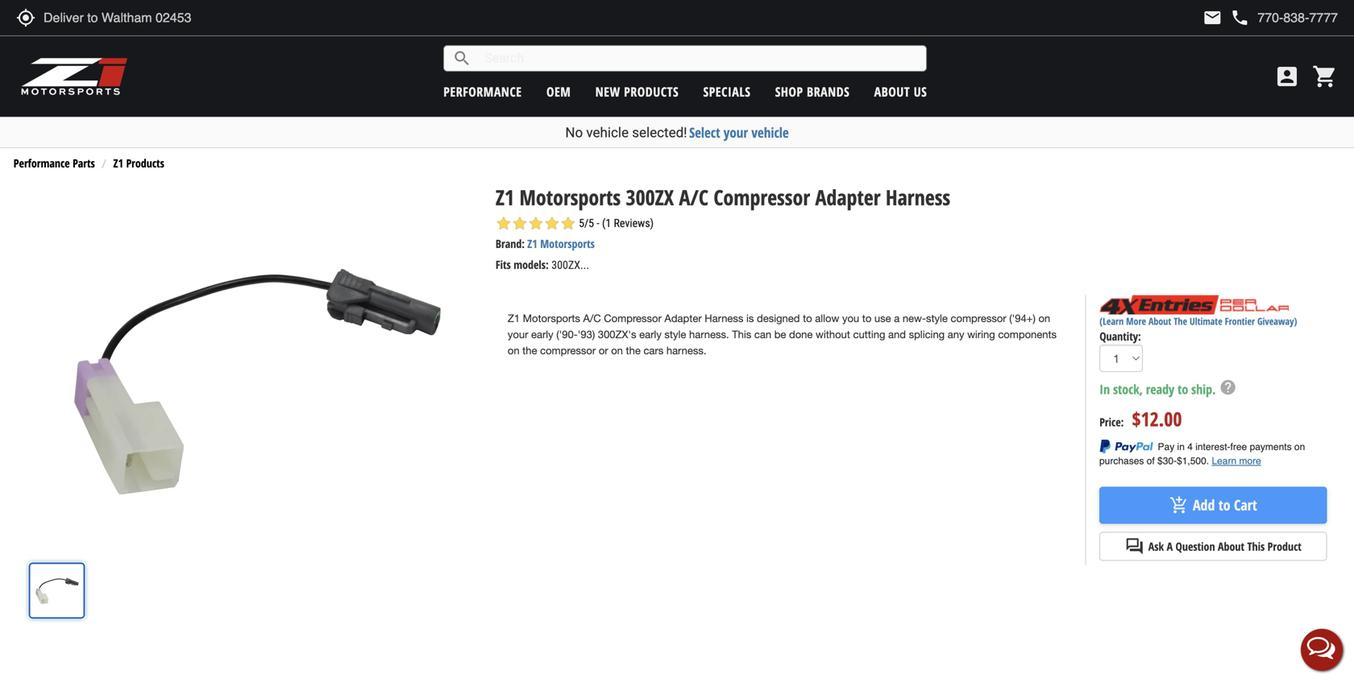 Task type: locate. For each thing, give the bounding box(es) containing it.
your
[[724, 123, 748, 142], [508, 328, 528, 341]]

adapter
[[815, 183, 881, 212], [665, 312, 702, 325]]

3 star from the left
[[528, 216, 544, 232]]

a/c up ''93)'
[[583, 312, 601, 325]]

fits
[[496, 257, 511, 272]]

0 vertical spatial compressor
[[951, 312, 1006, 325]]

price: $12.00
[[1100, 406, 1182, 432]]

z1 products link
[[113, 156, 164, 171]]

0 horizontal spatial on
[[508, 345, 520, 357]]

1 vertical spatial adapter
[[665, 312, 702, 325]]

your inside z1 motorsports a/c compressor adapter harness is designed to allow you to use a new-style compressor ('94+) on your early ('90-'93) 300zx's early style harness. this can be done without cutting and splicing any wiring components on the compressor or on the cars harness.
[[508, 328, 528, 341]]

0 vertical spatial motorsports
[[519, 183, 621, 212]]

style
[[926, 312, 948, 325], [665, 328, 686, 341]]

1 horizontal spatial about
[[1149, 315, 1171, 328]]

z1 motorsports a/c compressor adapter harness is designed to allow you to use a new-style compressor ('94+) on your early ('90-'93) 300zx's early style harness. this can be done without cutting and splicing any wiring components on the compressor or on the cars harness.
[[508, 312, 1057, 357]]

cars
[[644, 345, 664, 357]]

0 horizontal spatial your
[[508, 328, 528, 341]]

select
[[689, 123, 720, 142]]

1 vertical spatial a/c
[[583, 312, 601, 325]]

performance parts
[[14, 156, 95, 171]]

1 vertical spatial this
[[1247, 539, 1265, 554]]

the
[[1174, 315, 1187, 328]]

4 star from the left
[[544, 216, 560, 232]]

harness
[[886, 183, 950, 212], [705, 312, 744, 325]]

phone
[[1230, 8, 1250, 27]]

z1 up brand:
[[496, 183, 514, 212]]

0 vertical spatial style
[[926, 312, 948, 325]]

early left ('90-
[[531, 328, 554, 341]]

1 vertical spatial about
[[1149, 315, 1171, 328]]

quantity:
[[1100, 329, 1141, 344]]

new
[[595, 83, 620, 100]]

a
[[1167, 539, 1173, 554]]

(learn more about the ultimate frontier giveaway)
[[1100, 315, 1297, 328]]

1 vertical spatial your
[[508, 328, 528, 341]]

0 horizontal spatial compressor
[[540, 345, 596, 357]]

early up the cars
[[639, 328, 662, 341]]

the left or
[[522, 345, 537, 357]]

z1 inside z1 motorsports a/c compressor adapter harness is designed to allow you to use a new-style compressor ('94+) on your early ('90-'93) 300zx's early style harness. this can be done without cutting and splicing any wiring components on the compressor or on the cars harness.
[[508, 312, 520, 325]]

this
[[732, 328, 751, 341], [1247, 539, 1265, 554]]

motorsports up 300zx...
[[540, 236, 595, 251]]

2 early from the left
[[639, 328, 662, 341]]

0 vertical spatial a/c
[[679, 183, 708, 212]]

1 horizontal spatial on
[[611, 345, 623, 357]]

0 vertical spatial harness
[[886, 183, 950, 212]]

parts
[[73, 156, 95, 171]]

a/c
[[679, 183, 708, 212], [583, 312, 601, 325]]

this down is
[[732, 328, 751, 341]]

motorsports up ('90-
[[523, 312, 580, 325]]

oem
[[546, 83, 571, 100]]

z1 left 'products'
[[113, 156, 123, 171]]

vehicle down shop
[[752, 123, 789, 142]]

vehicle
[[752, 123, 789, 142], [586, 125, 629, 141]]

z1 motorsports logo image
[[20, 56, 129, 97]]

to left ship.
[[1178, 381, 1188, 398]]

early
[[531, 328, 554, 341], [639, 328, 662, 341]]

1 horizontal spatial early
[[639, 328, 662, 341]]

a/c right 300zx
[[679, 183, 708, 212]]

motorsports
[[519, 183, 621, 212], [540, 236, 595, 251], [523, 312, 580, 325]]

brand:
[[496, 236, 525, 251]]

us
[[914, 83, 927, 100]]

designed
[[757, 312, 800, 325]]

this inside question_answer ask a question about this product
[[1247, 539, 1265, 554]]

0 vertical spatial this
[[732, 328, 751, 341]]

2 vertical spatial motorsports
[[523, 312, 580, 325]]

0 horizontal spatial compressor
[[604, 312, 662, 325]]

compressor down ('90-
[[540, 345, 596, 357]]

more
[[1126, 315, 1146, 328]]

1 horizontal spatial adapter
[[815, 183, 881, 212]]

0 horizontal spatial this
[[732, 328, 751, 341]]

phone link
[[1230, 8, 1338, 27]]

performance link
[[444, 83, 522, 100]]

adapter inside z1 motorsports a/c compressor adapter harness is designed to allow you to use a new-style compressor ('94+) on your early ('90-'93) 300zx's early style harness. this can be done without cutting and splicing any wiring components on the compressor or on the cars harness.
[[665, 312, 702, 325]]

the left the cars
[[626, 345, 641, 357]]

harness. right the cars
[[666, 345, 706, 357]]

z1 for z1 motorsports a/c compressor adapter harness is designed to allow you to use a new-style compressor ('94+) on your early ('90-'93) 300zx's early style harness. this can be done without cutting and splicing any wiring components on the compressor or on the cars harness.
[[508, 312, 520, 325]]

('90-
[[556, 328, 578, 341]]

0 vertical spatial adapter
[[815, 183, 881, 212]]

harness.
[[689, 328, 729, 341], [666, 345, 706, 357]]

Search search field
[[472, 46, 926, 71]]

z1 down the fits
[[508, 312, 520, 325]]

specials
[[703, 83, 751, 100]]

1 horizontal spatial your
[[724, 123, 748, 142]]

0 horizontal spatial harness
[[705, 312, 744, 325]]

your left ('90-
[[508, 328, 528, 341]]

to right add
[[1219, 496, 1231, 516]]

1 star from the left
[[496, 216, 512, 232]]

about right question
[[1218, 539, 1245, 554]]

about left us
[[874, 83, 910, 100]]

2 vertical spatial about
[[1218, 539, 1245, 554]]

to
[[803, 312, 812, 325], [862, 312, 872, 325], [1178, 381, 1188, 398], [1219, 496, 1231, 516]]

performance
[[444, 83, 522, 100]]

vehicle right the 'no'
[[586, 125, 629, 141]]

(learn
[[1100, 315, 1124, 328]]

0 horizontal spatial early
[[531, 328, 554, 341]]

is
[[746, 312, 754, 325]]

or
[[599, 345, 608, 357]]

0 horizontal spatial a/c
[[583, 312, 601, 325]]

z1
[[113, 156, 123, 171], [496, 183, 514, 212], [527, 236, 537, 251], [508, 312, 520, 325]]

'93)
[[578, 328, 595, 341]]

300zx's
[[598, 328, 636, 341]]

1 horizontal spatial compressor
[[714, 183, 810, 212]]

0 horizontal spatial style
[[665, 328, 686, 341]]

1 vertical spatial harness.
[[666, 345, 706, 357]]

motorsports inside z1 motorsports a/c compressor adapter harness is designed to allow you to use a new-style compressor ('94+) on your early ('90-'93) 300zx's early style harness. this can be done without cutting and splicing any wiring components on the compressor or on the cars harness.
[[523, 312, 580, 325]]

compressor
[[714, 183, 810, 212], [604, 312, 662, 325]]

0 horizontal spatial adapter
[[665, 312, 702, 325]]

my_location
[[16, 8, 35, 27]]

the
[[522, 345, 537, 357], [626, 345, 641, 357]]

vehicle inside no vehicle selected! select your vehicle
[[586, 125, 629, 141]]

cart
[[1234, 496, 1257, 516]]

motorsports for a/c
[[523, 312, 580, 325]]

0 horizontal spatial about
[[874, 83, 910, 100]]

style right 300zx's
[[665, 328, 686, 341]]

z1 products
[[113, 156, 164, 171]]

2 horizontal spatial about
[[1218, 539, 1245, 554]]

1 horizontal spatial harness
[[886, 183, 950, 212]]

about left the
[[1149, 315, 1171, 328]]

about us link
[[874, 83, 927, 100]]

z1 up "models:"
[[527, 236, 537, 251]]

new products
[[595, 83, 679, 100]]

1 vertical spatial compressor
[[604, 312, 662, 325]]

300zx...
[[552, 259, 589, 272]]

0 vertical spatial compressor
[[714, 183, 810, 212]]

compressor up 300zx's
[[604, 312, 662, 325]]

1 vertical spatial harness
[[705, 312, 744, 325]]

1 horizontal spatial this
[[1247, 539, 1265, 554]]

adapter inside z1 motorsports 300zx a/c compressor adapter harness star star star star star 5/5 - (1 reviews) brand: z1 motorsports fits models: 300zx...
[[815, 183, 881, 212]]

models:
[[514, 257, 549, 272]]

this left the product
[[1247, 539, 1265, 554]]

search
[[452, 49, 472, 68]]

compressor up wiring
[[951, 312, 1006, 325]]

1 horizontal spatial style
[[926, 312, 948, 325]]

help
[[1219, 379, 1237, 397]]

use
[[874, 312, 891, 325]]

your right select
[[724, 123, 748, 142]]

in
[[1100, 381, 1110, 398]]

compressor down select your vehicle link
[[714, 183, 810, 212]]

products
[[126, 156, 164, 171]]

1 horizontal spatial a/c
[[679, 183, 708, 212]]

motorsports up the 5/5 -
[[519, 183, 621, 212]]

0 horizontal spatial the
[[522, 345, 537, 357]]

style up splicing at the top of page
[[926, 312, 948, 325]]

0 horizontal spatial vehicle
[[586, 125, 629, 141]]

harness. left can
[[689, 328, 729, 341]]

on
[[1039, 312, 1050, 325], [508, 345, 520, 357], [611, 345, 623, 357]]

1 horizontal spatial the
[[626, 345, 641, 357]]



Task type: vqa. For each thing, say whether or not it's contained in the screenshot.
rightmost on
yes



Task type: describe. For each thing, give the bounding box(es) containing it.
ultimate
[[1190, 315, 1223, 328]]

a
[[894, 312, 900, 325]]

products
[[624, 83, 679, 100]]

select your vehicle link
[[689, 123, 789, 142]]

product
[[1268, 539, 1302, 554]]

can
[[754, 328, 771, 341]]

motorsports for 300zx
[[519, 183, 621, 212]]

shop
[[775, 83, 803, 100]]

components
[[998, 328, 1057, 341]]

add
[[1193, 496, 1215, 516]]

mail link
[[1203, 8, 1222, 27]]

new-
[[903, 312, 926, 325]]

account_box
[[1274, 64, 1300, 89]]

z1 motorsports link
[[527, 236, 595, 251]]

question_answer
[[1125, 537, 1144, 556]]

frontier
[[1225, 315, 1255, 328]]

in stock, ready to ship. help
[[1100, 379, 1237, 398]]

no
[[565, 125, 583, 141]]

cutting
[[853, 328, 885, 341]]

z1 for z1 motorsports 300zx a/c compressor adapter harness star star star star star 5/5 - (1 reviews) brand: z1 motorsports fits models: 300zx...
[[496, 183, 514, 212]]

to left use
[[862, 312, 872, 325]]

performance parts link
[[14, 156, 95, 171]]

1 horizontal spatial compressor
[[951, 312, 1006, 325]]

without
[[816, 328, 850, 341]]

shop brands
[[775, 83, 850, 100]]

splicing
[[909, 328, 945, 341]]

mail
[[1203, 8, 1222, 27]]

$12.00
[[1132, 406, 1182, 432]]

any
[[948, 328, 964, 341]]

shop brands link
[[775, 83, 850, 100]]

1 vertical spatial compressor
[[540, 345, 596, 357]]

5 star from the left
[[560, 216, 576, 232]]

price:
[[1100, 415, 1124, 430]]

harness inside z1 motorsports 300zx a/c compressor adapter harness star star star star star 5/5 - (1 reviews) brand: z1 motorsports fits models: 300zx...
[[886, 183, 950, 212]]

ask
[[1148, 539, 1164, 554]]

harness inside z1 motorsports a/c compressor adapter harness is designed to allow you to use a new-style compressor ('94+) on your early ('90-'93) 300zx's early style harness. this can be done without cutting and splicing any wiring components on the compressor or on the cars harness.
[[705, 312, 744, 325]]

a/c inside z1 motorsports a/c compressor adapter harness is designed to allow you to use a new-style compressor ('94+) on your early ('90-'93) 300zx's early style harness. this can be done without cutting and splicing any wiring components on the compressor or on the cars harness.
[[583, 312, 601, 325]]

add_shopping_cart
[[1170, 496, 1189, 515]]

shopping_cart
[[1312, 64, 1338, 89]]

mail phone
[[1203, 8, 1250, 27]]

new products link
[[595, 83, 679, 100]]

question_answer ask a question about this product
[[1125, 537, 1302, 556]]

a/c inside z1 motorsports 300zx a/c compressor adapter harness star star star star star 5/5 - (1 reviews) brand: z1 motorsports fits models: 300zx...
[[679, 183, 708, 212]]

2 horizontal spatial on
[[1039, 312, 1050, 325]]

giveaway)
[[1257, 315, 1297, 328]]

this inside z1 motorsports a/c compressor adapter harness is designed to allow you to use a new-style compressor ('94+) on your early ('90-'93) 300zx's early style harness. this can be done without cutting and splicing any wiring components on the compressor or on the cars harness.
[[732, 328, 751, 341]]

performance
[[14, 156, 70, 171]]

0 vertical spatial about
[[874, 83, 910, 100]]

add_shopping_cart add to cart
[[1170, 496, 1257, 516]]

no vehicle selected! select your vehicle
[[565, 123, 789, 142]]

account_box link
[[1270, 64, 1304, 89]]

and
[[888, 328, 906, 341]]

oem link
[[546, 83, 571, 100]]

2 the from the left
[[626, 345, 641, 357]]

specials link
[[703, 83, 751, 100]]

compressor inside z1 motorsports a/c compressor adapter harness is designed to allow you to use a new-style compressor ('94+) on your early ('90-'93) 300zx's early style harness. this can be done without cutting and splicing any wiring components on the compressor or on the cars harness.
[[604, 312, 662, 325]]

0 vertical spatial harness.
[[689, 328, 729, 341]]

about inside question_answer ask a question about this product
[[1218, 539, 1245, 554]]

compressor inside z1 motorsports 300zx a/c compressor adapter harness star star star star star 5/5 - (1 reviews) brand: z1 motorsports fits models: 300zx...
[[714, 183, 810, 212]]

z1 motorsports 300zx a/c compressor adapter harness star star star star star 5/5 - (1 reviews) brand: z1 motorsports fits models: 300zx...
[[496, 183, 950, 272]]

z1 for z1 products
[[113, 156, 123, 171]]

(learn more about the ultimate frontier giveaway) link
[[1100, 315, 1297, 328]]

you
[[842, 312, 859, 325]]

done
[[789, 328, 813, 341]]

brands
[[807, 83, 850, 100]]

to up done
[[803, 312, 812, 325]]

1 early from the left
[[531, 328, 554, 341]]

ship.
[[1191, 381, 1216, 398]]

('94+)
[[1009, 312, 1036, 325]]

300zx
[[626, 183, 674, 212]]

2 star from the left
[[512, 216, 528, 232]]

question
[[1176, 539, 1215, 554]]

stock,
[[1113, 381, 1143, 398]]

1 vertical spatial style
[[665, 328, 686, 341]]

0 vertical spatial your
[[724, 123, 748, 142]]

1 the from the left
[[522, 345, 537, 357]]

wiring
[[967, 328, 995, 341]]

to inside the in stock, ready to ship. help
[[1178, 381, 1188, 398]]

selected!
[[632, 125, 687, 141]]

be
[[774, 328, 786, 341]]

ready
[[1146, 381, 1175, 398]]

5/5 -
[[579, 217, 600, 230]]

1 vertical spatial motorsports
[[540, 236, 595, 251]]

shopping_cart link
[[1308, 64, 1338, 89]]

1 horizontal spatial vehicle
[[752, 123, 789, 142]]

about us
[[874, 83, 927, 100]]

allow
[[815, 312, 839, 325]]



